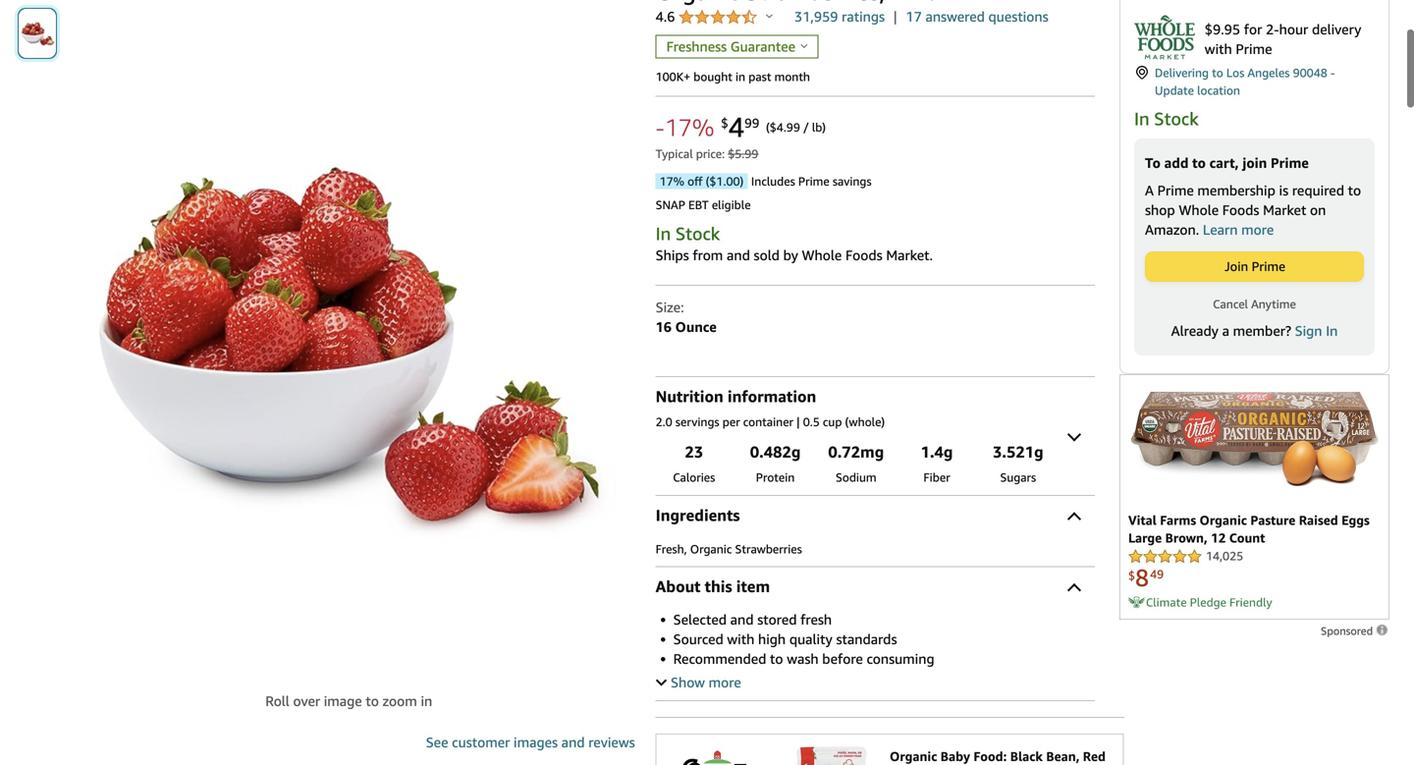 Task type: describe. For each thing, give the bounding box(es) containing it.
angeles
[[1248, 66, 1291, 79]]

23 calories
[[673, 443, 716, 485]]

prime inside $9.95  for 2-hour delivery with prime
[[1236, 41, 1273, 57]]

sponsored
[[1322, 625, 1377, 638]]

sourced
[[674, 631, 724, 648]]

1 horizontal spatial in
[[736, 70, 746, 84]]

with for $9.95
[[1205, 41, 1233, 57]]

past
[[749, 70, 772, 84]]

learn
[[1204, 221, 1238, 238]]

wash
[[787, 651, 819, 667]]

amazon.
[[1146, 221, 1200, 238]]

17 answered questions link
[[906, 7, 1049, 27]]

sold
[[754, 247, 780, 263]]

section collapse image for ingredients
[[1068, 512, 1082, 526]]

reviews
[[589, 734, 635, 751]]

4.6 button
[[656, 8, 773, 27]]

images
[[514, 734, 558, 751]]

freshness guarantee
[[667, 38, 796, 55]]

eligible
[[712, 198, 751, 212]]

0 vertical spatial |
[[894, 8, 898, 25]]

whole for stock
[[802, 247, 842, 263]]

4
[[729, 111, 745, 143]]

whole for prime
[[1179, 202, 1219, 218]]

fresh, organic strawberries
[[656, 543, 803, 556]]

for
[[1245, 21, 1263, 38]]

consuming
[[867, 651, 935, 667]]

delivering
[[1155, 66, 1210, 79]]

location
[[1198, 83, 1241, 97]]

from
[[693, 247, 723, 263]]

fresh
[[801, 612, 832, 628]]

by
[[784, 247, 799, 263]]

cancel anytime
[[1214, 297, 1297, 311]]

image
[[324, 693, 362, 709]]

ingredients button
[[656, 503, 1096, 527]]

customer
[[452, 734, 510, 751]]

roll over image to zoom in
[[266, 693, 433, 709]]

required
[[1293, 182, 1345, 198]]

sponsored link
[[1322, 624, 1390, 638]]

see customer images and reviews
[[426, 734, 635, 751]]

snap
[[656, 198, 686, 212]]

ingredients
[[656, 506, 740, 525]]

a
[[1223, 323, 1230, 339]]

join prime
[[1225, 259, 1286, 274]]

popover image
[[801, 43, 808, 48]]

($1.00)
[[706, 174, 744, 188]]

stock for in stock ships from and sold by whole foods market.
[[676, 223, 720, 244]]

sign
[[1296, 323, 1323, 339]]

sign in link
[[1296, 323, 1339, 339]]

ratings
[[842, 8, 885, 25]]

strawberries
[[735, 543, 803, 556]]

prime left savings at the right of the page
[[799, 174, 830, 188]]

3.521g
[[993, 443, 1044, 461]]

to add to cart, join prime
[[1146, 155, 1310, 171]]

more for show more
[[709, 675, 742, 691]]

$5.99
[[728, 147, 759, 161]]

cancel
[[1214, 297, 1249, 311]]

foods for stock
[[846, 247, 883, 263]]

shop
[[1146, 202, 1176, 218]]

bought
[[694, 70, 733, 84]]

in for in stock
[[1135, 108, 1150, 129]]

ships
[[656, 247, 689, 263]]

(whole)
[[846, 415, 885, 429]]

anytime
[[1252, 297, 1297, 311]]

update
[[1155, 83, 1195, 97]]

see
[[426, 734, 449, 751]]

before
[[823, 651, 863, 667]]

information
[[728, 387, 817, 406]]

31,959
[[795, 8, 839, 25]]

membership
[[1198, 182, 1276, 198]]

2 horizontal spatial in
[[1327, 323, 1339, 339]]

leave feedback on sponsored ad element
[[1322, 625, 1390, 638]]

0 horizontal spatial in
[[421, 693, 433, 709]]

-17% $ 4 99 ( $4.99 / lb)
[[656, 111, 826, 143]]

to inside the selected and stored fresh sourced with high quality standards recommended to wash before consuming
[[770, 651, 784, 667]]

item
[[737, 577, 770, 596]]

in stock
[[1135, 108, 1199, 129]]

join
[[1243, 155, 1268, 171]]

section collapse image for about this item
[[1068, 584, 1082, 597]]

show more button
[[656, 675, 742, 691]]

typical price: $5.99
[[656, 147, 759, 161]]

prime up 'is' at the right of page
[[1271, 155, 1310, 171]]

stock for in stock
[[1155, 108, 1199, 129]]

31,959 ratings link
[[795, 8, 885, 25]]

- inside delivering to los angeles 90048 - update location
[[1331, 66, 1336, 79]]

high
[[759, 631, 786, 648]]

container
[[744, 415, 794, 429]]

month
[[775, 70, 811, 84]]

| 17 answered questions
[[894, 8, 1049, 25]]

4.6
[[656, 8, 679, 25]]

this
[[705, 577, 733, 596]]

$
[[721, 115, 729, 130]]



Task type: vqa. For each thing, say whether or not it's contained in the screenshot.
membership
yes



Task type: locate. For each thing, give the bounding box(es) containing it.
freshness guarantee button
[[667, 38, 808, 55]]

whole up learn
[[1179, 202, 1219, 218]]

questions
[[989, 8, 1049, 25]]

with inside $9.95  for 2-hour delivery with prime
[[1205, 41, 1233, 57]]

selected
[[674, 612, 727, 628]]

to left zoom
[[366, 693, 379, 709]]

100k+
[[656, 70, 691, 84]]

to up location
[[1213, 66, 1224, 79]]

1 vertical spatial |
[[797, 415, 800, 429]]

$4.99
[[770, 120, 801, 134]]

prime up shop
[[1158, 182, 1195, 198]]

market
[[1264, 202, 1307, 218]]

| left 17
[[894, 8, 898, 25]]

section collapse image inside ingredients dropdown button
[[1068, 512, 1082, 526]]

0 horizontal spatial in
[[656, 223, 671, 244]]

0.482g protein
[[750, 443, 801, 485]]

16
[[656, 319, 672, 335]]

0 vertical spatial with
[[1205, 41, 1233, 57]]

size: 16 ounce
[[656, 299, 717, 335]]

organic strawberries, 1 lb image
[[63, 62, 635, 634]]

foods inside in stock ships from and sold by whole foods market.
[[846, 247, 883, 263]]

about this item
[[656, 577, 770, 596]]

0 horizontal spatial more
[[709, 675, 742, 691]]

1.4g
[[921, 443, 954, 461]]

Join Prime submit
[[1147, 252, 1364, 281]]

lb)
[[812, 120, 826, 134]]

foods for prime
[[1223, 202, 1260, 218]]

in up ships
[[656, 223, 671, 244]]

cart,
[[1210, 155, 1240, 171]]

17% off ($1.00) includes prime savings
[[660, 174, 872, 188]]

see customer images and reviews link
[[426, 734, 635, 751]]

nutrition
[[656, 387, 724, 406]]

1 vertical spatial stock
[[676, 223, 720, 244]]

- right 90048
[[1331, 66, 1336, 79]]

100k+ bought in past month
[[656, 70, 811, 84]]

0 horizontal spatial with
[[727, 631, 755, 648]]

hour
[[1280, 21, 1309, 38]]

market.
[[887, 247, 933, 263]]

0 vertical spatial 17%
[[665, 113, 715, 141]]

with down $9.95
[[1205, 41, 1233, 57]]

0 horizontal spatial -
[[656, 113, 665, 141]]

0 vertical spatial section collapse image
[[1068, 512, 1082, 526]]

whole right by
[[802, 247, 842, 263]]

to inside delivering to los angeles 90048 - update location
[[1213, 66, 1224, 79]]

0 vertical spatial -
[[1331, 66, 1336, 79]]

0 vertical spatial whole
[[1179, 202, 1219, 218]]

stored
[[758, 612, 797, 628]]

foods inside a prime membership is required to shop whole foods market on amazon.
[[1223, 202, 1260, 218]]

per
[[723, 415, 741, 429]]

1 vertical spatial 17%
[[660, 174, 685, 188]]

off
[[688, 174, 703, 188]]

1 horizontal spatial foods
[[1223, 202, 1260, 218]]

to inside a prime membership is required to shop whole foods market on amazon.
[[1349, 182, 1362, 198]]

to
[[1146, 155, 1161, 171]]

0 horizontal spatial whole
[[802, 247, 842, 263]]

includes
[[752, 174, 796, 188]]

whole inside a prime membership is required to shop whole foods market on amazon.
[[1179, 202, 1219, 218]]

calories
[[673, 471, 716, 485]]

and down item
[[731, 612, 754, 628]]

and left sold
[[727, 247, 751, 263]]

delivering to los angeles 90048 - update location link
[[1135, 64, 1376, 99]]

prime down for
[[1236, 41, 1273, 57]]

more for learn more
[[1242, 221, 1275, 238]]

selected and stored fresh sourced with high quality standards recommended to wash before consuming
[[674, 612, 935, 667]]

nutrition information 2.0 servings per container | 0.5 cup (whole)
[[656, 387, 885, 429]]

2 vertical spatial in
[[1327, 323, 1339, 339]]

with
[[1205, 41, 1233, 57], [727, 631, 755, 648]]

show more
[[671, 675, 742, 691]]

already a member? sign in
[[1172, 323, 1339, 339]]

in left past
[[736, 70, 746, 84]]

more down recommended
[[709, 675, 742, 691]]

0 vertical spatial in
[[1135, 108, 1150, 129]]

in right sign
[[1327, 323, 1339, 339]]

2 section collapse image from the top
[[1068, 584, 1082, 597]]

in inside in stock ships from and sold by whole foods market.
[[656, 223, 671, 244]]

- inside -17% $ 4 99 ( $4.99 / lb)
[[656, 113, 665, 141]]

- up "typical"
[[656, 113, 665, 141]]

1 horizontal spatial more
[[1242, 221, 1275, 238]]

more down market
[[1242, 221, 1275, 238]]

| left 0.5
[[797, 415, 800, 429]]

in right zoom
[[421, 693, 433, 709]]

freshness
[[667, 38, 727, 55]]

typical
[[656, 147, 693, 161]]

section expand image
[[1068, 428, 1082, 442]]

0 horizontal spatial foods
[[846, 247, 883, 263]]

with up recommended
[[727, 631, 755, 648]]

popover image
[[767, 13, 773, 18]]

fresh,
[[656, 543, 687, 556]]

1 vertical spatial in
[[656, 223, 671, 244]]

stock
[[1155, 108, 1199, 129], [676, 223, 720, 244]]

foods left the market.
[[846, 247, 883, 263]]

show
[[671, 675, 705, 691]]

1 horizontal spatial stock
[[1155, 108, 1199, 129]]

a prime membership is required to shop whole foods market on amazon.
[[1146, 182, 1362, 238]]

in up to
[[1135, 108, 1150, 129]]

to right required
[[1349, 182, 1362, 198]]

in stock ships from and sold by whole foods market.
[[656, 223, 933, 263]]

to down high
[[770, 651, 784, 667]]

1 vertical spatial with
[[727, 631, 755, 648]]

1 vertical spatial in
[[421, 693, 433, 709]]

-
[[1331, 66, 1336, 79], [656, 113, 665, 141]]

about
[[656, 577, 701, 596]]

in
[[1135, 108, 1150, 129], [656, 223, 671, 244], [1327, 323, 1339, 339]]

stock up from
[[676, 223, 720, 244]]

quality
[[790, 631, 833, 648]]

already
[[1172, 323, 1219, 339]]

17% left off
[[660, 174, 685, 188]]

1 vertical spatial foods
[[846, 247, 883, 263]]

to right add
[[1193, 155, 1206, 171]]

0 vertical spatial more
[[1242, 221, 1275, 238]]

0 vertical spatial stock
[[1155, 108, 1199, 129]]

17% up "typical"
[[665, 113, 715, 141]]

about this item button
[[656, 574, 1096, 599]]

prime inside a prime membership is required to shop whole foods market on amazon.
[[1158, 182, 1195, 198]]

1 vertical spatial more
[[709, 675, 742, 691]]

los
[[1227, 66, 1245, 79]]

17%
[[665, 113, 715, 141], [660, 174, 685, 188]]

2 vertical spatial and
[[562, 734, 585, 751]]

0 vertical spatial and
[[727, 247, 751, 263]]

31,959 ratings
[[795, 8, 885, 25]]

sugars
[[1001, 471, 1037, 485]]

stock inside in stock ships from and sold by whole foods market.
[[676, 223, 720, 244]]

extender expand image
[[656, 676, 667, 687]]

delivering to los angeles 90048 - update location
[[1155, 66, 1336, 97]]

section collapse image inside about this item dropdown button
[[1068, 584, 1082, 597]]

section collapse image
[[1068, 512, 1082, 526], [1068, 584, 1082, 597]]

foods up learn more link
[[1223, 202, 1260, 218]]

0 horizontal spatial |
[[797, 415, 800, 429]]

price:
[[696, 147, 725, 161]]

1 horizontal spatial whole
[[1179, 202, 1219, 218]]

delivery
[[1313, 21, 1362, 38]]

1 vertical spatial section collapse image
[[1068, 584, 1082, 597]]

sodium
[[836, 471, 877, 485]]

over
[[293, 693, 320, 709]]

2-
[[1266, 21, 1280, 38]]

99
[[745, 115, 760, 130]]

whole inside in stock ships from and sold by whole foods market.
[[802, 247, 842, 263]]

and inside the selected and stored fresh sourced with high quality standards recommended to wash before consuming
[[731, 612, 754, 628]]

roll
[[266, 693, 290, 709]]

1 vertical spatial whole
[[802, 247, 842, 263]]

and inside in stock ships from and sold by whole foods market.
[[727, 247, 751, 263]]

1 horizontal spatial |
[[894, 8, 898, 25]]

zoom
[[383, 693, 417, 709]]

organic
[[691, 543, 732, 556]]

2.0
[[656, 415, 673, 429]]

None submit
[[19, 9, 56, 58]]

0 horizontal spatial stock
[[676, 223, 720, 244]]

0 vertical spatial in
[[736, 70, 746, 84]]

guarantee
[[731, 38, 796, 55]]

90048
[[1294, 66, 1328, 79]]

join
[[1225, 259, 1249, 274]]

ounce
[[676, 319, 717, 335]]

whole
[[1179, 202, 1219, 218], [802, 247, 842, 263]]

17% inside -17% $ 4 99 ( $4.99 / lb)
[[665, 113, 715, 141]]

learn more link
[[1204, 221, 1275, 238]]

in for in stock ships from and sold by whole foods market.
[[656, 223, 671, 244]]

recommended
[[674, 651, 767, 667]]

a
[[1146, 182, 1154, 198]]

1 horizontal spatial with
[[1205, 41, 1233, 57]]

1 horizontal spatial in
[[1135, 108, 1150, 129]]

| inside nutrition information 2.0 servings per container | 0.5 cup (whole)
[[797, 415, 800, 429]]

and right images
[[562, 734, 585, 751]]

17
[[906, 8, 922, 25]]

1 vertical spatial -
[[656, 113, 665, 141]]

savings
[[833, 174, 872, 188]]

1 horizontal spatial -
[[1331, 66, 1336, 79]]

protein
[[756, 471, 795, 485]]

1 vertical spatial and
[[731, 612, 754, 628]]

servings
[[676, 415, 720, 429]]

0 vertical spatial foods
[[1223, 202, 1260, 218]]

(
[[766, 120, 770, 134]]

1.4g fiber
[[921, 443, 954, 485]]

stock down update
[[1155, 108, 1199, 129]]

with for selected
[[727, 631, 755, 648]]

and
[[727, 247, 751, 263], [731, 612, 754, 628], [562, 734, 585, 751]]

with inside the selected and stored fresh sourced with high quality standards recommended to wash before consuming
[[727, 631, 755, 648]]

to
[[1213, 66, 1224, 79], [1193, 155, 1206, 171], [1349, 182, 1362, 198], [770, 651, 784, 667], [366, 693, 379, 709]]

1 section collapse image from the top
[[1068, 512, 1082, 526]]

prime right join
[[1252, 259, 1286, 274]]

$9.95  for 2-hour delivery with prime
[[1205, 21, 1362, 57]]



